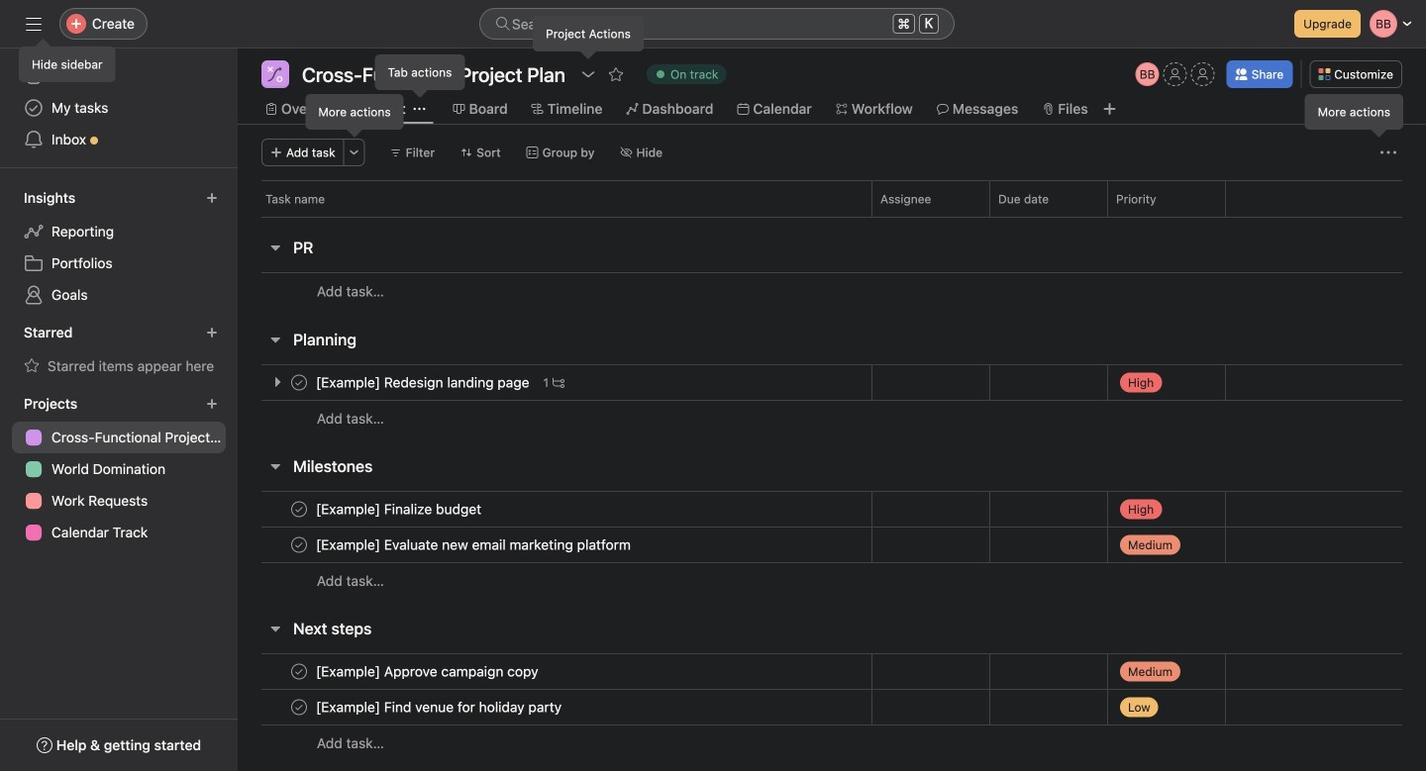 Task type: describe. For each thing, give the bounding box(es) containing it.
1 subtask image
[[553, 377, 565, 389]]

mark complete checkbox inside the [example] redesign landing page 'cell'
[[287, 371, 311, 395]]

add tab image
[[1102, 101, 1118, 117]]

header milestones tree grid
[[238, 491, 1426, 599]]

[example] finalize budget cell
[[238, 491, 872, 528]]

mark complete checkbox for [example] finalize budget "cell"
[[287, 498, 311, 521]]

header next steps tree grid
[[238, 654, 1426, 762]]

task name text field for mark complete checkbox in the "[example] approve campaign copy" cell
[[312, 662, 544, 682]]

task name text field for mark complete checkbox in the "[example] approve campaign copy" cell
[[312, 698, 568, 718]]

[example] evaluate new email marketing platform cell
[[238, 527, 872, 564]]

manage project members image
[[1136, 62, 1160, 86]]

add items to starred image
[[206, 327, 218, 339]]

1 collapse task list for this group image from the top
[[267, 240, 283, 256]]

[example] redesign landing page cell
[[238, 364, 872, 401]]

task name text field for mark complete checkbox within [example] finalize budget "cell"
[[312, 500, 487, 520]]

line_and_symbols image
[[267, 66, 283, 82]]

mark complete image for mark complete checkbox in the [example] find venue for holiday party cell
[[287, 696, 311, 720]]

projects element
[[0, 386, 238, 553]]

mark complete image for mark complete option
[[287, 533, 311, 557]]

collapse task list for this group image for mark complete checkbox in the "[example] approve campaign copy" cell
[[267, 621, 283, 637]]

expand subtask list for the task [example] redesign landing page image
[[269, 374, 285, 390]]

mark complete checkbox for the "[example] approve campaign copy" cell
[[287, 660, 311, 684]]

2 collapse task list for this group image from the top
[[267, 332, 283, 348]]

add to starred image
[[608, 66, 624, 82]]

new insights image
[[206, 192, 218, 204]]

Search tasks, projects, and more text field
[[479, 8, 955, 40]]

collapse task list for this group image for mark complete checkbox within [example] finalize budget "cell"
[[267, 459, 283, 474]]

task name text field for mark complete checkbox within [example] finalize budget "cell"
[[312, 535, 637, 555]]



Task type: locate. For each thing, give the bounding box(es) containing it.
None field
[[479, 8, 955, 40]]

0 vertical spatial collapse task list for this group image
[[267, 240, 283, 256]]

mark complete image inside the "[example] approve campaign copy" cell
[[287, 660, 311, 684]]

3 task name text field from the top
[[312, 698, 568, 718]]

task name text field inside the [example] redesign landing page 'cell'
[[312, 373, 535, 393]]

hide sidebar image
[[26, 16, 42, 32]]

tooltip
[[534, 17, 643, 56], [20, 42, 114, 81], [376, 55, 464, 95], [306, 95, 403, 135], [1306, 95, 1403, 135]]

task name text field inside the "[example] approve campaign copy" cell
[[312, 662, 544, 682]]

new project or portfolio image
[[206, 398, 218, 410]]

collapse task list for this group image
[[267, 240, 283, 256], [267, 332, 283, 348]]

2 mark complete checkbox from the top
[[287, 498, 311, 521]]

more actions image
[[1381, 145, 1397, 160], [348, 147, 360, 158]]

3 mark complete checkbox from the top
[[287, 660, 311, 684]]

task name text field inside [example] find venue for holiday party cell
[[312, 698, 568, 718]]

3 mark complete image from the top
[[287, 660, 311, 684]]

Mark complete checkbox
[[287, 371, 311, 395], [287, 498, 311, 521], [287, 660, 311, 684], [287, 696, 311, 720]]

row
[[238, 180, 1426, 217], [261, 216, 1403, 218], [238, 272, 1426, 310], [238, 364, 1426, 401], [238, 400, 1426, 437], [238, 491, 1426, 528], [238, 527, 1426, 564], [238, 563, 1426, 599], [238, 654, 1426, 690], [238, 689, 1426, 726], [238, 725, 1426, 762]]

mark complete image
[[287, 498, 311, 521]]

show options image
[[580, 66, 596, 82]]

tab actions image
[[414, 103, 425, 115]]

1 collapse task list for this group image from the top
[[267, 459, 283, 474]]

mark complete checkbox inside [example] finalize budget "cell"
[[287, 498, 311, 521]]

starred element
[[0, 315, 238, 386]]

2 task name text field from the top
[[312, 535, 637, 555]]

[example] find venue for holiday party cell
[[238, 689, 872, 726]]

mark complete image inside [example] evaluate new email marketing platform cell
[[287, 533, 311, 557]]

1 vertical spatial task name text field
[[312, 662, 544, 682]]

insights element
[[0, 180, 238, 315]]

mark complete image for mark complete checkbox inside the [example] redesign landing page 'cell'
[[287, 371, 311, 395]]

1 vertical spatial task name text field
[[312, 535, 637, 555]]

1 task name text field from the top
[[312, 500, 487, 520]]

2 collapse task list for this group image from the top
[[267, 621, 283, 637]]

task name text field inside [example] evaluate new email marketing platform cell
[[312, 535, 637, 555]]

mark complete checkbox inside [example] find venue for holiday party cell
[[287, 696, 311, 720]]

task name text field inside [example] finalize budget "cell"
[[312, 500, 487, 520]]

collapse task list for this group image
[[267, 459, 283, 474], [267, 621, 283, 637]]

None text field
[[297, 60, 571, 88]]

1 task name text field from the top
[[312, 373, 535, 393]]

Task name text field
[[312, 373, 535, 393], [312, 535, 637, 555], [312, 698, 568, 718]]

2 mark complete image from the top
[[287, 533, 311, 557]]

1 horizontal spatial more actions image
[[1381, 145, 1397, 160]]

header planning tree grid
[[238, 364, 1426, 437]]

1 mark complete checkbox from the top
[[287, 371, 311, 395]]

0 vertical spatial task name text field
[[312, 373, 535, 393]]

Mark complete checkbox
[[287, 533, 311, 557]]

1 vertical spatial collapse task list for this group image
[[267, 621, 283, 637]]

4 mark complete image from the top
[[287, 696, 311, 720]]

global element
[[0, 49, 238, 167]]

4 mark complete checkbox from the top
[[287, 696, 311, 720]]

2 vertical spatial task name text field
[[312, 698, 568, 718]]

0 vertical spatial task name text field
[[312, 500, 487, 520]]

mark complete checkbox for [example] find venue for holiday party cell
[[287, 696, 311, 720]]

[example] approve campaign copy cell
[[238, 654, 872, 690]]

1 mark complete image from the top
[[287, 371, 311, 395]]

mark complete checkbox inside the "[example] approve campaign copy" cell
[[287, 660, 311, 684]]

mark complete image
[[287, 371, 311, 395], [287, 533, 311, 557], [287, 660, 311, 684], [287, 696, 311, 720]]

1 vertical spatial collapse task list for this group image
[[267, 332, 283, 348]]

0 vertical spatial collapse task list for this group image
[[267, 459, 283, 474]]

mark complete image inside [example] find venue for holiday party cell
[[287, 696, 311, 720]]

Task name text field
[[312, 500, 487, 520], [312, 662, 544, 682]]

0 horizontal spatial more actions image
[[348, 147, 360, 158]]

mark complete image for mark complete checkbox in the "[example] approve campaign copy" cell
[[287, 660, 311, 684]]

2 task name text field from the top
[[312, 662, 544, 682]]



Task type: vqa. For each thing, say whether or not it's contained in the screenshot.
eloiselin621@gmail.com
no



